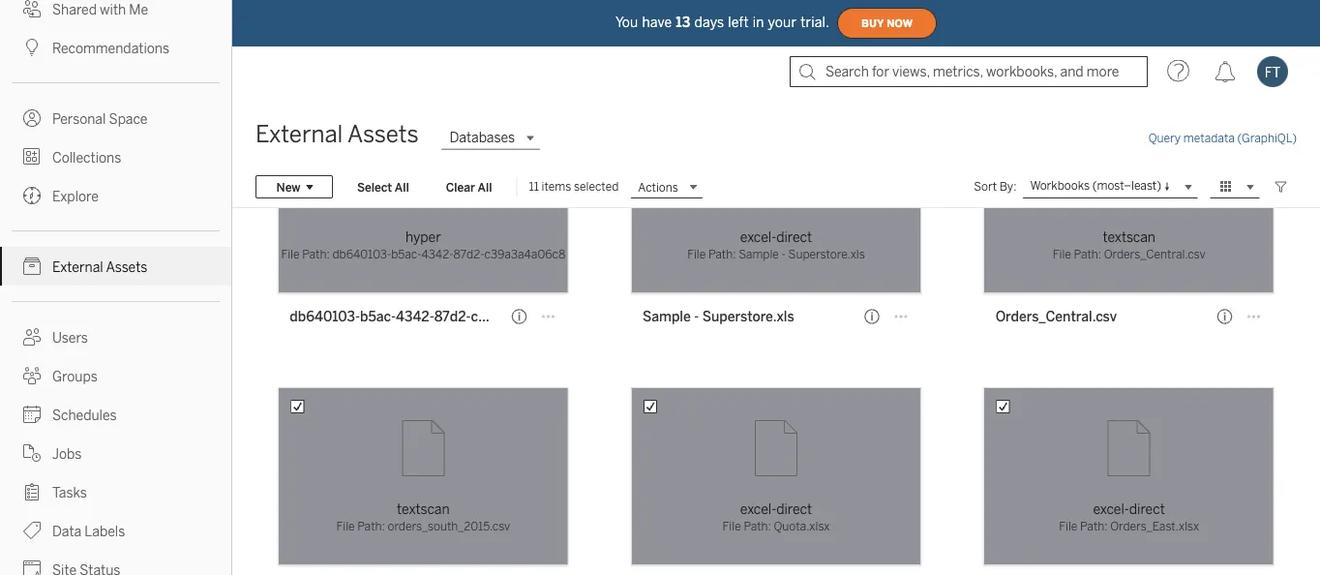 Task type: describe. For each thing, give the bounding box(es) containing it.
c39a3a4a06c8 inside 'hyper file path: db640103-b5ac-4342-87d2-c39a3a4a06c8'
[[485, 247, 566, 261]]

by:
[[1000, 180, 1017, 194]]

have
[[642, 14, 672, 30]]

textscan file path: orders_south_2015.csv
[[336, 501, 510, 533]]

excel-direct file path: orders_east.xlsx
[[1059, 501, 1200, 533]]

file inside excel-direct file path: orders_east.xlsx
[[1059, 519, 1078, 533]]

select all
[[357, 180, 409, 194]]

buy now button
[[838, 8, 937, 39]]

shared with me
[[52, 1, 148, 17]]

jobs link
[[0, 434, 231, 472]]

explore link
[[0, 176, 231, 215]]

(graphiql)
[[1238, 131, 1297, 145]]

direct for excel-direct file path: quota.xlsx
[[777, 501, 812, 517]]

excel- for excel-direct file path: orders_east.xlsx
[[1094, 501, 1130, 517]]

textscan file path: orders_central.csv
[[1053, 229, 1206, 261]]

data labels link
[[0, 511, 231, 550]]

1 vertical spatial orders_central.csv
[[996, 308, 1117, 324]]

1 vertical spatial 87d2-
[[434, 308, 471, 324]]

recommendations
[[52, 40, 170, 56]]

query metadata (graphiql)
[[1149, 131, 1297, 145]]

workbooks (most–least)
[[1030, 179, 1162, 193]]

shared
[[52, 1, 97, 17]]

Search for views, metrics, workbooks, and more text field
[[790, 56, 1148, 87]]

collections
[[52, 150, 121, 166]]

clear all button
[[433, 175, 505, 198]]

trial.
[[801, 14, 830, 30]]

clear
[[446, 180, 475, 194]]

query
[[1149, 131, 1181, 145]]

days
[[695, 14, 724, 30]]

11 items selected
[[529, 180, 619, 194]]

1 vertical spatial external assets
[[52, 259, 147, 275]]

schedules link
[[0, 395, 231, 434]]

path: inside excel-direct file path: orders_east.xlsx
[[1081, 519, 1108, 533]]

schedules
[[52, 407, 117, 423]]

grid view image
[[1218, 178, 1235, 196]]

me
[[129, 1, 148, 17]]

new
[[276, 180, 301, 194]]

you have 13 days left in your trial.
[[616, 14, 830, 30]]

excel-direct file path: sample - superstore.xls
[[688, 229, 865, 261]]

file inside the excel-direct file path: quota.xlsx
[[723, 519, 741, 533]]

file inside textscan file path: orders_south_2015.csv
[[336, 519, 355, 533]]

clear all
[[446, 180, 492, 194]]

labels
[[85, 523, 125, 539]]

11
[[529, 180, 539, 194]]

all for select all
[[395, 180, 409, 194]]

hyper file path: db640103-b5ac-4342-87d2-c39a3a4a06c8
[[281, 229, 566, 261]]

new button
[[256, 175, 333, 198]]

13
[[676, 14, 691, 30]]

your
[[768, 14, 797, 30]]

external inside external assets link
[[52, 259, 103, 275]]

file inside excel-direct file path: sample - superstore.xls
[[688, 247, 706, 261]]

all for clear all
[[478, 180, 492, 194]]

1 vertical spatial b5ac-
[[360, 308, 396, 324]]

personal
[[52, 111, 106, 127]]

1 vertical spatial c39a3a4a06c8
[[471, 308, 568, 324]]

superstore.xls inside excel-direct file path: sample - superstore.xls
[[789, 247, 865, 261]]

quota.xlsx
[[774, 519, 830, 533]]

select all button
[[345, 175, 422, 198]]

orders_south_2015.csv
[[388, 519, 510, 533]]

textscan for textscan file path: orders_south_2015.csv
[[397, 501, 450, 517]]

db640103- inside 'hyper file path: db640103-b5ac-4342-87d2-c39a3a4a06c8'
[[332, 247, 391, 261]]

collections link
[[0, 137, 231, 176]]

(most–least)
[[1093, 179, 1162, 193]]

left
[[728, 14, 749, 30]]

jobs
[[52, 446, 82, 462]]



Task type: vqa. For each thing, say whether or not it's contained in the screenshot.
sales commission
no



Task type: locate. For each thing, give the bounding box(es) containing it.
0 horizontal spatial external
[[52, 259, 103, 275]]

path: inside excel-direct file path: sample - superstore.xls
[[709, 247, 736, 261]]

databases button
[[442, 126, 540, 149]]

direct inside the excel-direct file path: quota.xlsx
[[777, 501, 812, 517]]

1 horizontal spatial external assets
[[256, 121, 419, 148]]

shared with me link
[[0, 0, 231, 28]]

actions button
[[631, 175, 704, 198]]

path: left orders_south_2015.csv
[[358, 519, 385, 533]]

excel-direct file path: quota.xlsx
[[723, 501, 830, 533]]

groups
[[52, 368, 98, 384]]

databases
[[450, 130, 515, 146]]

87d2- inside 'hyper file path: db640103-b5ac-4342-87d2-c39a3a4a06c8'
[[454, 247, 485, 261]]

select
[[357, 180, 392, 194]]

orders_central.csv inside the textscan file path: orders_central.csv
[[1104, 247, 1206, 261]]

sort
[[974, 180, 997, 194]]

file inside 'hyper file path: db640103-b5ac-4342-87d2-c39a3a4a06c8'
[[281, 247, 300, 261]]

path: down workbooks (most–least)
[[1074, 247, 1102, 261]]

direct
[[777, 229, 812, 245], [777, 501, 812, 517], [1130, 501, 1165, 517]]

excel- up orders_east.xlsx
[[1094, 501, 1130, 517]]

4342- inside 'hyper file path: db640103-b5ac-4342-87d2-c39a3a4a06c8'
[[422, 247, 454, 261]]

you
[[616, 14, 638, 30]]

sample inside excel-direct file path: sample - superstore.xls
[[739, 247, 779, 261]]

0 vertical spatial c39a3a4a06c8
[[485, 247, 566, 261]]

tasks
[[52, 485, 87, 501]]

c39a3a4a06c8
[[485, 247, 566, 261], [471, 308, 568, 324]]

path: left orders_east.xlsx
[[1081, 519, 1108, 533]]

1 all from the left
[[395, 180, 409, 194]]

path: left quota.xlsx
[[744, 519, 771, 533]]

87d2- down 'hyper file path: db640103-b5ac-4342-87d2-c39a3a4a06c8'
[[434, 308, 471, 324]]

all inside button
[[478, 180, 492, 194]]

sample - superstore.xls
[[643, 308, 795, 324]]

excel- inside excel-direct file path: orders_east.xlsx
[[1094, 501, 1130, 517]]

0 horizontal spatial external assets
[[52, 259, 147, 275]]

external assets up users link
[[52, 259, 147, 275]]

1 vertical spatial 4342-
[[396, 308, 434, 324]]

textscan up orders_south_2015.csv
[[397, 501, 450, 517]]

0 vertical spatial assets
[[348, 121, 419, 148]]

all right clear
[[478, 180, 492, 194]]

direct for excel-direct file path: sample - superstore.xls
[[777, 229, 812, 245]]

users link
[[0, 318, 231, 356]]

db640103-b5ac-4342-87d2-c39a3a4a06c8
[[290, 308, 568, 324]]

1 vertical spatial db640103-
[[290, 308, 360, 324]]

0 vertical spatial db640103-
[[332, 247, 391, 261]]

file inside the textscan file path: orders_central.csv
[[1053, 247, 1072, 261]]

data labels
[[52, 523, 125, 539]]

1 vertical spatial sample
[[643, 308, 691, 324]]

1 horizontal spatial assets
[[348, 121, 419, 148]]

excel- inside excel-direct file path: sample - superstore.xls
[[740, 229, 777, 245]]

0 vertical spatial sample
[[739, 247, 779, 261]]

1 horizontal spatial sample
[[739, 247, 779, 261]]

direct inside excel-direct file path: sample - superstore.xls
[[777, 229, 812, 245]]

0 vertical spatial 4342-
[[422, 247, 454, 261]]

0 vertical spatial external
[[256, 121, 343, 148]]

87d2-
[[454, 247, 485, 261], [434, 308, 471, 324]]

b5ac- down hyper
[[391, 247, 422, 261]]

0 horizontal spatial assets
[[106, 259, 147, 275]]

query metadata (graphiql) link
[[1149, 131, 1297, 145]]

orders_central.csv
[[1104, 247, 1206, 261], [996, 308, 1117, 324]]

1 vertical spatial external
[[52, 259, 103, 275]]

path: inside 'hyper file path: db640103-b5ac-4342-87d2-c39a3a4a06c8'
[[302, 247, 330, 261]]

excel- for excel-direct file path: sample - superstore.xls
[[740, 229, 777, 245]]

all
[[395, 180, 409, 194], [478, 180, 492, 194]]

b5ac- down 'hyper file path: db640103-b5ac-4342-87d2-c39a3a4a06c8'
[[360, 308, 396, 324]]

path: inside the excel-direct file path: quota.xlsx
[[744, 519, 771, 533]]

path: down 'new' popup button
[[302, 247, 330, 261]]

external assets up select
[[256, 121, 419, 148]]

excel- up sample - superstore.xls
[[740, 229, 777, 245]]

now
[[887, 17, 913, 29]]

0 horizontal spatial textscan
[[397, 501, 450, 517]]

-
[[782, 247, 786, 261], [694, 308, 699, 324]]

orders_east.xlsx
[[1111, 519, 1200, 533]]

groups link
[[0, 356, 231, 395]]

external up 'new' popup button
[[256, 121, 343, 148]]

textscan inside the textscan file path: orders_central.csv
[[1103, 229, 1156, 245]]

excel- inside the excel-direct file path: quota.xlsx
[[740, 501, 777, 517]]

workbooks
[[1030, 179, 1090, 193]]

0 horizontal spatial -
[[694, 308, 699, 324]]

1 vertical spatial superstore.xls
[[703, 308, 795, 324]]

direct for excel-direct file path: orders_east.xlsx
[[1130, 501, 1165, 517]]

textscan inside textscan file path: orders_south_2015.csv
[[397, 501, 450, 517]]

file
[[281, 247, 300, 261], [688, 247, 706, 261], [1053, 247, 1072, 261], [336, 519, 355, 533], [723, 519, 741, 533], [1059, 519, 1078, 533]]

buy now
[[862, 17, 913, 29]]

87d2- down clear all
[[454, 247, 485, 261]]

textscan
[[1103, 229, 1156, 245], [397, 501, 450, 517]]

1 horizontal spatial -
[[782, 247, 786, 261]]

0 vertical spatial orders_central.csv
[[1104, 247, 1206, 261]]

in
[[753, 14, 764, 30]]

1 horizontal spatial textscan
[[1103, 229, 1156, 245]]

sort by:
[[974, 180, 1017, 194]]

1 horizontal spatial all
[[478, 180, 492, 194]]

external assets
[[256, 121, 419, 148], [52, 259, 147, 275]]

db640103-
[[332, 247, 391, 261], [290, 308, 360, 324]]

recommendations link
[[0, 28, 231, 67]]

1 horizontal spatial external
[[256, 121, 343, 148]]

1 vertical spatial textscan
[[397, 501, 450, 517]]

textscan for textscan file path: orders_central.csv
[[1103, 229, 1156, 245]]

0 vertical spatial -
[[782, 247, 786, 261]]

b5ac-
[[391, 247, 422, 261], [360, 308, 396, 324]]

all right select
[[395, 180, 409, 194]]

0 horizontal spatial all
[[395, 180, 409, 194]]

with
[[100, 1, 126, 17]]

external down explore
[[52, 259, 103, 275]]

data
[[52, 523, 81, 539]]

all inside button
[[395, 180, 409, 194]]

4342-
[[422, 247, 454, 261], [396, 308, 434, 324]]

4342- down 'hyper file path: db640103-b5ac-4342-87d2-c39a3a4a06c8'
[[396, 308, 434, 324]]

2 all from the left
[[478, 180, 492, 194]]

4342- down hyper
[[422, 247, 454, 261]]

path: inside the textscan file path: orders_central.csv
[[1074, 247, 1102, 261]]

- inside excel-direct file path: sample - superstore.xls
[[782, 247, 786, 261]]

explore
[[52, 188, 99, 204]]

space
[[109, 111, 148, 127]]

assets up users link
[[106, 259, 147, 275]]

personal space link
[[0, 99, 231, 137]]

0 vertical spatial b5ac-
[[391, 247, 422, 261]]

personal space
[[52, 111, 148, 127]]

actions
[[638, 180, 678, 194]]

0 vertical spatial superstore.xls
[[789, 247, 865, 261]]

direct inside excel-direct file path: orders_east.xlsx
[[1130, 501, 1165, 517]]

excel- for excel-direct file path: quota.xlsx
[[740, 501, 777, 517]]

0 vertical spatial external assets
[[256, 121, 419, 148]]

1 vertical spatial -
[[694, 308, 699, 324]]

metadata
[[1184, 131, 1235, 145]]

workbooks (most–least) button
[[1023, 175, 1199, 198]]

external
[[256, 121, 343, 148], [52, 259, 103, 275]]

external assets link
[[0, 247, 231, 286]]

items
[[542, 180, 572, 194]]

excel- up quota.xlsx
[[740, 501, 777, 517]]

tasks link
[[0, 472, 231, 511]]

0 vertical spatial 87d2-
[[454, 247, 485, 261]]

b5ac- inside 'hyper file path: db640103-b5ac-4342-87d2-c39a3a4a06c8'
[[391, 247, 422, 261]]

sample
[[739, 247, 779, 261], [643, 308, 691, 324]]

1 vertical spatial assets
[[106, 259, 147, 275]]

hyper
[[406, 229, 441, 245]]

users
[[52, 330, 88, 346]]

path: inside textscan file path: orders_south_2015.csv
[[358, 519, 385, 533]]

path: up sample - superstore.xls
[[709, 247, 736, 261]]

assets
[[348, 121, 419, 148], [106, 259, 147, 275]]

textscan down "(most–least)"
[[1103, 229, 1156, 245]]

path:
[[302, 247, 330, 261], [709, 247, 736, 261], [1074, 247, 1102, 261], [358, 519, 385, 533], [744, 519, 771, 533], [1081, 519, 1108, 533]]

superstore.xls
[[789, 247, 865, 261], [703, 308, 795, 324]]

0 vertical spatial textscan
[[1103, 229, 1156, 245]]

buy
[[862, 17, 884, 29]]

0 horizontal spatial sample
[[643, 308, 691, 324]]

assets up select all button
[[348, 121, 419, 148]]

excel-
[[740, 229, 777, 245], [740, 501, 777, 517], [1094, 501, 1130, 517]]

selected
[[574, 180, 619, 194]]



